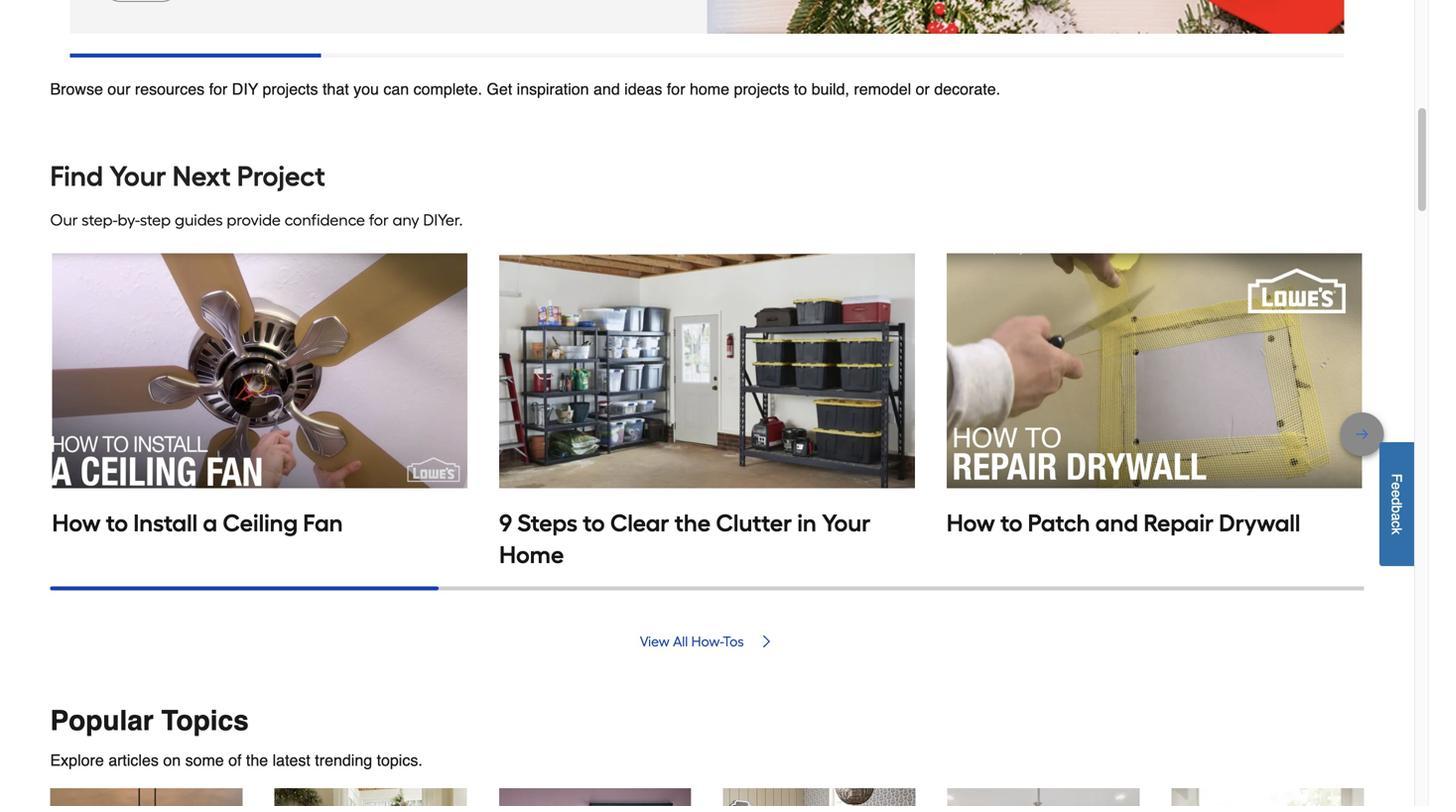 Task type: describe. For each thing, give the bounding box(es) containing it.
provide
[[227, 211, 281, 230]]

home
[[690, 80, 729, 98]]

how for how to install a ceiling fan
[[52, 509, 101, 538]]

drywall
[[1219, 509, 1301, 538]]

to inside 'how to patch and repair drywall' link
[[1000, 509, 1023, 538]]

clutter
[[716, 509, 792, 538]]

1 horizontal spatial and
[[1095, 509, 1138, 538]]

ceiling
[[223, 509, 298, 538]]

2 projects from the left
[[734, 80, 789, 98]]

0 vertical spatial and
[[593, 80, 620, 98]]

f e e d b a c k button
[[1379, 442, 1414, 567]]

can
[[383, 80, 409, 98]]

step
[[140, 211, 171, 230]]

our
[[50, 211, 78, 230]]

a living room with a violet accent wall, a window with blue casing and a gray sofa. image
[[499, 789, 691, 807]]

fan
[[303, 509, 343, 538]]

find your next project
[[50, 160, 325, 193]]

your inside 9 steps to clear the clutter in your home
[[822, 509, 871, 538]]

browse our resources for diy projects that you can complete. get inspiration and ideas for home projects to build, remodel or decorate.
[[50, 80, 1000, 98]]

a inside 'button'
[[1389, 513, 1405, 521]]

or
[[916, 80, 930, 98]]

find your next project heading
[[50, 157, 1364, 197]]

how to install a ceiling fan link
[[52, 254, 468, 539]]

2 horizontal spatial for
[[667, 80, 685, 98]]

you
[[353, 80, 379, 98]]

how to patch and repair drywall
[[947, 509, 1301, 538]]

of
[[228, 752, 242, 770]]

articles
[[108, 752, 159, 770]]

guides
[[175, 211, 223, 230]]

step-
[[82, 211, 118, 230]]

inspiration
[[517, 80, 589, 98]]

get
[[487, 80, 512, 98]]

popular topics
[[50, 706, 249, 738]]

your inside "find your next project" heading
[[109, 160, 166, 193]]

c
[[1389, 521, 1405, 528]]

repair
[[1144, 509, 1214, 538]]

tos
[[723, 634, 744, 651]]

confidence
[[285, 211, 365, 230]]

our step-by-step guides provide confidence for any diyer.
[[50, 211, 463, 230]]

to inside how to install a ceiling fan link
[[106, 509, 128, 538]]

9 steps to clear the clutter in your home
[[499, 509, 871, 570]]

popular
[[50, 706, 154, 738]]

to left build, at the right top of page
[[794, 80, 807, 98]]

f e e d b a c k
[[1389, 474, 1405, 535]]

on
[[163, 752, 181, 770]]

install
[[133, 509, 198, 538]]

0 horizontal spatial for
[[209, 80, 227, 98]]

trending
[[315, 752, 372, 770]]

remodel
[[854, 80, 911, 98]]

next
[[172, 160, 231, 193]]

1 vertical spatial the
[[246, 752, 268, 770]]

patch
[[1028, 509, 1090, 538]]

a snowy evergreen wreath with pinecones, apples, berries and an offset red bow on a white door. image
[[707, 0, 1344, 34]]



Task type: locate. For each thing, give the bounding box(es) containing it.
build,
[[812, 80, 849, 98]]

0 horizontal spatial a
[[203, 509, 217, 538]]

in
[[797, 509, 817, 538]]

ideas
[[624, 80, 662, 98]]

1 how from the left
[[52, 509, 101, 538]]

explore articles on some of the latest trending topics.
[[50, 752, 423, 770]]

a up k
[[1389, 513, 1405, 521]]

projects right diy
[[263, 80, 318, 98]]

our
[[107, 80, 130, 98]]

your up by-
[[109, 160, 166, 193]]

clear
[[610, 509, 669, 538]]

steps
[[517, 509, 578, 538]]

to left the install
[[106, 509, 128, 538]]

topics.
[[377, 752, 423, 770]]

and right 'patch'
[[1095, 509, 1138, 538]]

the inside 9 steps to clear the clutter in your home
[[675, 509, 711, 538]]

diyer.
[[423, 211, 463, 230]]

view
[[640, 634, 670, 651]]

how to patch and repair drywall link
[[947, 254, 1362, 539]]

e up b
[[1389, 490, 1405, 498]]

e up d
[[1389, 482, 1405, 490]]

a bedroom with brown wood paneling, a white dresser and a bed with beige and brown blankets. image
[[723, 789, 916, 807]]

view all how-tos link
[[50, 634, 1364, 651]]

white side-by-side washer and dryer set between brown cabinets in a laundry room with a window. image
[[1172, 789, 1364, 807]]

and
[[593, 80, 620, 98], [1095, 509, 1138, 538]]

resources
[[135, 80, 205, 98]]

projects
[[263, 80, 318, 98], [734, 80, 789, 98]]

0 horizontal spatial and
[[593, 80, 620, 98]]

how
[[52, 509, 101, 538], [947, 509, 995, 538]]

d
[[1389, 498, 1405, 506]]

explore
[[50, 752, 104, 770]]

complete.
[[413, 80, 482, 98]]

scrollbar
[[70, 54, 321, 58]]

a farmhouse-style hanging light with five lighted bulbs over a kitchen island. image
[[50, 789, 243, 807]]

for left diy
[[209, 80, 227, 98]]

your right the in
[[822, 509, 871, 538]]

b
[[1389, 506, 1405, 513]]

for left any
[[369, 211, 389, 230]]

diy
[[232, 80, 258, 98]]

any
[[393, 211, 419, 230]]

by-
[[118, 211, 140, 230]]

a
[[203, 509, 217, 538], [1389, 513, 1405, 521]]

your
[[109, 160, 166, 193], [822, 509, 871, 538]]

to
[[794, 80, 807, 98], [106, 509, 128, 538], [583, 509, 605, 538], [1000, 509, 1023, 538]]

1 projects from the left
[[263, 80, 318, 98]]

to inside 9 steps to clear the clutter in your home
[[583, 509, 605, 538]]

projects right the home
[[734, 80, 789, 98]]

1 vertical spatial and
[[1095, 509, 1138, 538]]

browse
[[50, 80, 103, 98]]

1 e from the top
[[1389, 482, 1405, 490]]

topics
[[161, 706, 249, 738]]

0 horizontal spatial your
[[109, 160, 166, 193]]

k
[[1389, 528, 1405, 535]]

view all how-tos
[[640, 634, 744, 651]]

decorate.
[[934, 80, 1000, 98]]

a right the install
[[203, 509, 217, 538]]

the right of
[[246, 752, 268, 770]]

how for how to patch and repair drywall
[[947, 509, 995, 538]]

and left ideas
[[593, 80, 620, 98]]

how-
[[691, 634, 723, 651]]

how to install a ceiling fan
[[52, 509, 343, 538]]

1 horizontal spatial for
[[369, 211, 389, 230]]

1 horizontal spatial your
[[822, 509, 871, 538]]

1 horizontal spatial a
[[1389, 513, 1405, 521]]

find
[[50, 160, 103, 193]]

9 steps to clear the clutter in your home link
[[499, 254, 915, 571]]

0 vertical spatial the
[[675, 509, 711, 538]]

for right ideas
[[667, 80, 685, 98]]

0 vertical spatial your
[[109, 160, 166, 193]]

chevron right image
[[759, 634, 774, 650]]

to left 'patch'
[[1000, 509, 1023, 538]]

2 how from the left
[[947, 509, 995, 538]]

a white kitchen, stainless steel appliances, butcher block center island and dark wood flooring. image
[[947, 789, 1140, 807]]

2 e from the top
[[1389, 490, 1405, 498]]

all
[[673, 634, 688, 651]]

1 horizontal spatial how
[[947, 509, 995, 538]]

1 horizontal spatial projects
[[734, 80, 789, 98]]

latest
[[273, 752, 310, 770]]

0 horizontal spatial projects
[[263, 80, 318, 98]]

the right clear
[[675, 509, 711, 538]]

project
[[237, 160, 325, 193]]

to left clear
[[583, 509, 605, 538]]

that
[[323, 80, 349, 98]]

9
[[499, 509, 512, 538]]

a living room and sunroom decorated with lighted christmas trees, a wreath and garland. image
[[274, 789, 467, 807]]

0 horizontal spatial the
[[246, 752, 268, 770]]

home
[[499, 541, 564, 570]]

the
[[675, 509, 711, 538], [246, 752, 268, 770]]

1 vertical spatial your
[[822, 509, 871, 538]]

f
[[1389, 474, 1405, 482]]

for
[[209, 80, 227, 98], [667, 80, 685, 98], [369, 211, 389, 230]]

some
[[185, 752, 224, 770]]

e
[[1389, 482, 1405, 490], [1389, 490, 1405, 498]]

how left the install
[[52, 509, 101, 538]]

how left 'patch'
[[947, 509, 995, 538]]

1 horizontal spatial the
[[675, 509, 711, 538]]

0 horizontal spatial how
[[52, 509, 101, 538]]



Task type: vqa. For each thing, say whether or not it's contained in the screenshot.
confidence
yes



